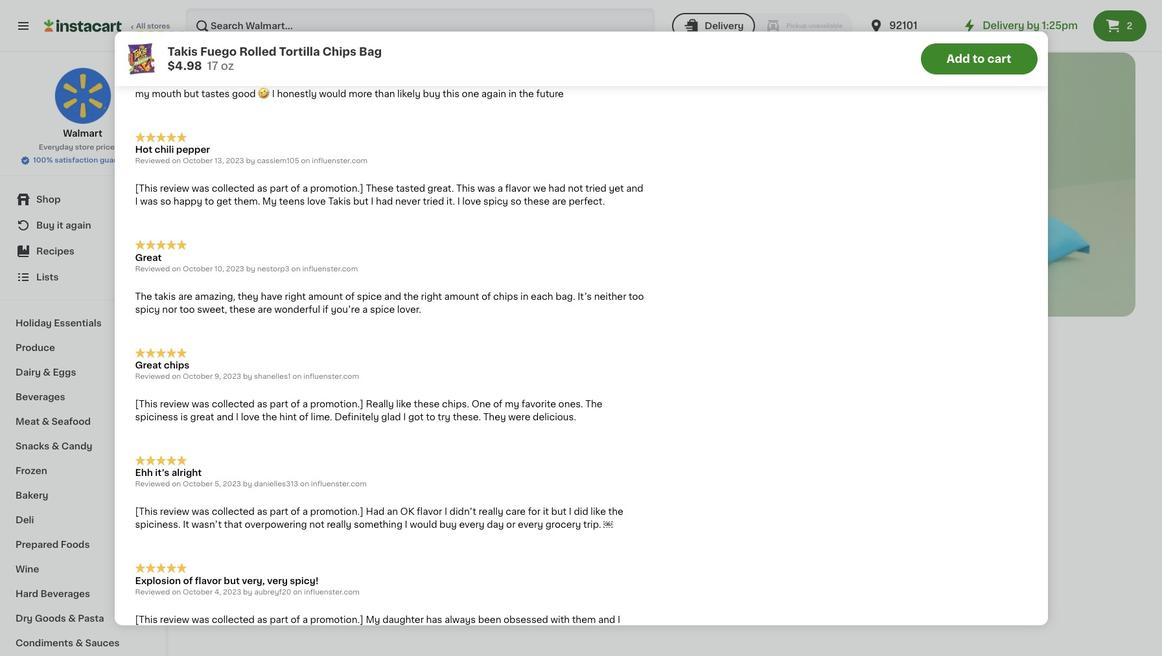 Task type: describe. For each thing, give the bounding box(es) containing it.
2 amount from the left
[[445, 293, 480, 302]]

wine link
[[8, 558, 158, 582]]

didn't inside [this review was collected as part of a promotion.] my daughter has always been obsessed with them and i didn't know why until i tried them for the first time, they're addicting! explosion of flavor but very, very spicy!
[[135, 629, 162, 638]]

its
[[530, 77, 542, 86]]

of right hint
[[299, 413, 309, 422]]

kendall
[[261, 175, 296, 184]]

didn't inside [this review was collected as part of a promotion.] had an ok flavor i didn't really care for it but i did like the spiciness. it wasn't that overpowering not really something i would buy every day or every grocery trip. ￼
[[450, 508, 477, 517]]

they
[[238, 293, 259, 302]]

bag.
[[556, 293, 576, 302]]

have
[[261, 293, 283, 302]]

this
[[457, 185, 475, 194]]

wonderful
[[274, 306, 320, 315]]

1 amount from the left
[[308, 293, 343, 302]]

hot chili pepper reviewed on october 13, 2023 by cassiem105 on influenster.com
[[135, 146, 368, 165]]

ehh it's alright reviewed on october 5, 2023 by danielles313 on influenster.com
[[135, 469, 367, 489]]

had
[[366, 508, 385, 517]]

but inside [this review was collected as part of a promotion.] had an ok flavor i didn't really care for it but i did like the spiciness. it wasn't that overpowering not really something i would buy every day or every grocery trip. ￼
[[552, 508, 567, 517]]

love inside [this review was collected as part of a promotion.] really like these chips. one of my favorite ones. the spiciness is great and i love the hint of lime. definitely glad i got to try these. they were delicious.
[[241, 413, 260, 422]]

a for my
[[303, 616, 308, 625]]

on up takis
[[172, 266, 181, 273]]

buy inside [this review was collected as part of a promotion.] honestly i really enjoyed this flavor. its still spicy and burns my mouth but tastes good 🤣 i honestly would more than likely buy this one again in the future
[[423, 90, 441, 99]]

happy
[[174, 198, 202, 207]]

& for dairy
[[43, 368, 51, 377]]

all stores
[[136, 23, 170, 30]]

i down these
[[371, 198, 374, 207]]

flavored
[[211, 488, 250, 497]]

dairy & eggs
[[16, 368, 76, 377]]

oz inside "takis fuego rolled tortilla chips bag $4.98 17 oz"
[[221, 60, 234, 71]]

i right it.
[[458, 198, 460, 207]]

tortilla for takis fuego rolled tortilla chips bag $4.98 17 oz
[[279, 46, 320, 56]]

chili
[[155, 146, 174, 155]]

condiments
[[16, 639, 73, 649]]

by inside "great reviewed on october 10, 2023 by nestorp3 on influenster.com"
[[246, 266, 256, 273]]

deli link
[[8, 508, 158, 533]]

spicy inside [this review was collected as part of a promotion.] honestly i really enjoyed this flavor. its still spicy and burns my mouth but tastes good 🤣 i honestly would more than likely buy this one again in the future
[[562, 77, 587, 86]]

2023 inside "great chips reviewed on october 9, 2023 by shanelles1 on influenster.com"
[[223, 374, 241, 381]]

parks
[[298, 175, 324, 184]]

9,
[[215, 374, 221, 381]]

my inside [this review was collected as part of a promotion.] my daughter has always been obsessed with them and i didn't know why until i tried them for the first time, they're addicting! explosion of flavor but very, very spicy!
[[366, 616, 380, 625]]

of left each
[[482, 293, 491, 302]]

1 so from the left
[[160, 198, 171, 207]]

(299)
[[259, 516, 278, 523]]

was right this
[[478, 185, 496, 194]]

takis inside [this review was collected as part of a promotion.] these tasted great. this was a flavor we had not tried yet and i was so happy to get them. my teens love takis but i had never tried it. i love spicy so these are perfect.
[[328, 198, 351, 207]]

as for the
[[257, 616, 268, 625]]

a for honestly
[[303, 77, 308, 86]]

review for good
[[160, 77, 189, 86]]

1 vertical spatial too
[[180, 306, 195, 315]]

100%
[[33, 157, 53, 164]]

17 inside "takis fuego rolled tortilla chips bag $4.98 17 oz"
[[207, 60, 218, 71]]

not inside [this review was collected as part of a promotion.] had an ok flavor i didn't really care for it but i did like the spiciness. it wasn't that overpowering not really something i would buy every day or every grocery trip. ￼
[[309, 521, 325, 530]]

2023 inside ehh it's alright reviewed on october 5, 2023 by danielles313 on influenster.com
[[223, 482, 241, 489]]

ok
[[400, 508, 415, 517]]

bag for takis fuego rolled tortilla chips bag $4.98 17 oz
[[359, 46, 382, 56]]

1 vertical spatial them
[[262, 629, 286, 638]]

dairy & eggs link
[[8, 361, 158, 385]]

of up they
[[493, 400, 503, 410]]

￼
[[604, 521, 613, 530]]

reviewed inside "great reviewed on october 10, 2023 by nestorp3 on influenster.com"
[[135, 266, 170, 273]]

of down been
[[496, 629, 506, 638]]

never
[[395, 198, 421, 207]]

very, inside the explosion of flavor but very, very spicy! reviewed on october 4, 2023 by aubreyf20 on influenster.com
[[242, 577, 265, 586]]

0 vertical spatial had
[[549, 185, 566, 194]]

cheetos
[[211, 475, 250, 484]]

really
[[366, 400, 394, 410]]

of inside the explosion of flavor but very, very spicy! reviewed on october 4, 2023 by aubreyf20 on influenster.com
[[183, 577, 193, 586]]

on right aubreyf20
[[293, 590, 302, 597]]

candy
[[61, 442, 92, 451]]

the inside [this review was collected as part of a promotion.] really like these chips. one of my favorite ones. the spiciness is great and i love the hint of lime. definitely glad i got to try these. they were delicious.
[[262, 413, 277, 422]]

the inside [this review was collected as part of a promotion.] my daughter has always been obsessed with them and i didn't know why until i tried them for the first time, they're addicting! explosion of flavor but very, very spicy!
[[303, 629, 319, 638]]

on up parks
[[301, 158, 310, 165]]

the inside the takis are amazing, they have right amount of spice and the right amount of chips in each bag. it's neither too spicy nor too sweet, these are wonderful if you're a spice lover.
[[135, 293, 152, 302]]

care
[[506, 508, 526, 517]]

obsessed
[[504, 616, 549, 625]]

[this for [this review was collected as part of a promotion.] had an ok flavor i didn't really care for it but i did like the spiciness. it wasn't that overpowering not really something i would buy every day or every grocery trip. ￼
[[135, 508, 158, 517]]

one
[[462, 90, 479, 99]]

of up you're
[[346, 293, 355, 302]]

collected for it
[[212, 508, 255, 517]]

takis fuego rolled tortilla chips bag
[[346, 475, 431, 497]]

until
[[212, 629, 232, 638]]

these inside [this review was collected as part of a promotion.] these tasted great. this was a flavor we had not tried yet and i was so happy to get them. my teens love takis but i had never tried it. i love spicy so these are perfect.
[[524, 198, 550, 207]]

than
[[375, 90, 395, 99]]

collected for the
[[212, 400, 255, 410]]

or
[[507, 521, 516, 530]]

1 horizontal spatial too
[[629, 293, 644, 302]]

92101
[[890, 21, 918, 30]]

of inside [this review was collected as part of a promotion.] honestly i really enjoyed this flavor. its still spicy and burns my mouth but tastes good 🤣 i honestly would more than likely buy this one again in the future
[[291, 77, 300, 86]]

i down ok
[[405, 521, 408, 530]]

15 oz
[[211, 526, 229, 533]]

i right 🤣
[[272, 90, 275, 99]]

rolled for takis fuego rolled tortilla chips bag
[[402, 475, 431, 484]]

2023 inside the explosion of flavor but very, very spicy! reviewed on october 4, 2023 by aubreyf20 on influenster.com
[[223, 590, 241, 597]]

0 horizontal spatial really
[[327, 521, 352, 530]]

darn
[[167, 38, 188, 47]]

that
[[224, 521, 242, 530]]

& for snacks
[[52, 442, 59, 451]]

on down darn
[[172, 50, 181, 57]]

we
[[533, 185, 546, 194]]

october inside "great chips reviewed on october 9, 2023 by shanelles1 on influenster.com"
[[183, 374, 213, 381]]

was for [this review was collected as part of a promotion.] these tasted great. this was a flavor we had not tried yet and i was so happy to get them. my teens love takis but i had never tried it. i love spicy so these are perfect.
[[192, 185, 210, 194]]

1 horizontal spatial tried
[[423, 198, 444, 207]]

day
[[487, 521, 504, 530]]

1 vertical spatial 17
[[346, 513, 353, 520]]

ehh
[[135, 469, 153, 479]]

on down alright
[[172, 482, 181, 489]]

beverages inside beverages link
[[16, 393, 65, 402]]

and inside [this review was collected as part of a promotion.] really like these chips. one of my favorite ones. the spiciness is great and i love the hint of lime. definitely glad i got to try these. they were delicious.
[[217, 413, 234, 422]]

great
[[190, 413, 214, 422]]

i left the did
[[569, 508, 572, 517]]

part for that
[[270, 508, 289, 517]]

explosion inside the explosion of flavor but very, very spicy! reviewed on october 4, 2023 by aubreyf20 on influenster.com
[[135, 577, 181, 586]]

lists link
[[8, 265, 158, 291]]

by inside ehh it's alright reviewed on october 5, 2023 by danielles313 on influenster.com
[[243, 482, 252, 489]]

promotion.] for definitely
[[310, 400, 364, 410]]

for inside [this review was collected as part of a promotion.] had an ok flavor i didn't really care for it but i did like the spiciness. it wasn't that overpowering not really something i would buy every day or every grocery trip. ￼
[[528, 508, 541, 517]]

promotion.] for not
[[310, 508, 364, 517]]

on right the nestorp3 at top left
[[292, 266, 301, 273]]

really inside [this review was collected as part of a promotion.] honestly i really enjoyed this flavor. its still spicy and burns my mouth but tastes good 🤣 i honestly would more than likely buy this one again in the future
[[415, 77, 439, 86]]

walmart logo image
[[54, 67, 111, 125]]

was for [this review was collected as part of a promotion.] honestly i really enjoyed this flavor. its still spicy and burns my mouth but tastes good 🤣 i honestly would more than likely buy this one again in the future
[[192, 77, 210, 86]]

buy inside [this review was collected as part of a promotion.] had an ok flavor i didn't really care for it but i did like the spiciness. it wasn't that overpowering not really something i would buy every day or every grocery trip. ￼
[[440, 521, 457, 530]]

spicy inside [this review was collected as part of a promotion.] these tasted great. this was a flavor we had not tried yet and i was so happy to get them. my teens love takis but i had never tried it. i love spicy so these are perfect.
[[484, 198, 509, 207]]

october inside hot chili pepper reviewed on october 13, 2023 by cassiem105 on influenster.com
[[183, 158, 213, 165]]

good inside [this review was collected as part of a promotion.] honestly i really enjoyed this flavor. its still spicy and burns my mouth but tastes good 🤣 i honestly would more than likely buy this one again in the future
[[232, 90, 256, 99]]

15
[[211, 526, 219, 533]]

part for get
[[270, 185, 289, 194]]

time,
[[341, 629, 364, 638]]

to inside [this review was collected as part of a promotion.] these tasted great. this was a flavor we had not tried yet and i was so happy to get them. my teens love takis but i had never tried it. i love spicy so these are perfect.
[[205, 198, 214, 207]]

and inside [this review was collected as part of a promotion.] my daughter has always been obsessed with them and i didn't know why until i tried them for the first time, they're addicting! explosion of flavor but very, very spicy!
[[599, 616, 616, 625]]

a for really
[[303, 400, 308, 410]]

2 horizontal spatial love
[[463, 198, 481, 207]]

spicy inside the takis are amazing, they have right amount of spice and the right amount of chips in each bag. it's neither too spicy nor too sweet, these are wonderful if you're a spice lover.
[[135, 306, 160, 315]]

glad
[[382, 413, 401, 422]]

neither
[[594, 293, 627, 302]]

great chips reviewed on october 9, 2023 by shanelles1 on influenster.com
[[135, 362, 359, 381]]

influenster.com inside ehh it's alright reviewed on october 5, 2023 by danielles313 on influenster.com
[[311, 482, 367, 489]]

grocery
[[546, 521, 581, 530]]

collected for them
[[212, 616, 255, 625]]

2 every from the left
[[518, 521, 544, 530]]

burns
[[608, 77, 634, 86]]

like inside [this review was collected as part of a promotion.] had an ok flavor i didn't really care for it but i did like the spiciness. it wasn't that overpowering not really something i would buy every day or every grocery trip. ￼
[[591, 508, 606, 517]]

to inside [this review was collected as part of a promotion.] really like these chips. one of my favorite ones. the spiciness is great and i love the hint of lime. definitely glad i got to try these. they were delicious.
[[426, 413, 436, 422]]

chips for takis fuego rolled tortilla chips bag
[[379, 488, 405, 497]]

the inside [this review was collected as part of a promotion.] really like these chips. one of my favorite ones. the spiciness is great and i love the hint of lime. definitely glad i got to try these. they were delicious.
[[586, 400, 603, 410]]

all
[[136, 23, 145, 30]]

but inside [this review was collected as part of a promotion.] these tasted great. this was a flavor we had not tried yet and i was so happy to get them. my teens love takis but i had never tried it. i love spicy so these are perfect.
[[353, 198, 369, 207]]

[this for [this review was collected as part of a promotion.] honestly i really enjoyed this flavor. its still spicy and burns my mouth but tastes good 🤣 i honestly would more than likely buy this one again in the future
[[135, 77, 158, 86]]

why
[[191, 629, 210, 638]]

cart
[[988, 53, 1012, 64]]

trip.
[[584, 521, 602, 530]]

[this for [this review was collected as part of a promotion.] really like these chips. one of my favorite ones. the spiciness is great and i love the hint of lime. definitely glad i got to try these. they were delicious.
[[135, 400, 158, 410]]

dry goods & pasta link
[[8, 607, 158, 632]]

alright
[[172, 469, 202, 479]]

not inside [this review was collected as part of a promotion.] these tasted great. this was a flavor we had not tried yet and i was so happy to get them. my teens love takis but i had never tried it. i love spicy so these are perfect.
[[568, 185, 583, 194]]

these inside the takis are amazing, they have right amount of spice and the right amount of chips in each bag. it's neither too spicy nor too sweet, these are wonderful if you're a spice lover.
[[230, 306, 256, 315]]

reviewed inside "great chips reviewed on october 9, 2023 by shanelles1 on influenster.com"
[[135, 374, 170, 381]]

i left got
[[404, 413, 406, 422]]

still
[[544, 77, 560, 86]]

i down "guarantee"
[[135, 198, 138, 207]]

bag for takis fuego rolled tortilla chips bag
[[408, 488, 426, 497]]

promotion.] for my
[[310, 185, 364, 194]]

beverages link
[[8, 385, 158, 410]]

produce
[[16, 344, 55, 353]]

influenster.com inside "great reviewed on october 10, 2023 by nestorp3 on influenster.com"
[[302, 266, 358, 273]]

october inside pretty darn good reviewed on october 18, 2023 by kaylawesome2 on influenster.com
[[183, 50, 213, 57]]

flavor inside [this review was collected as part of a promotion.] had an ok flavor i didn't really care for it but i did like the spiciness. it wasn't that overpowering not really something i would buy every day or every grocery trip. ￼
[[417, 508, 443, 517]]

pepper
[[176, 146, 210, 155]]

2023 inside "great reviewed on october 10, 2023 by nestorp3 on influenster.com"
[[226, 266, 244, 273]]

october inside ehh it's alright reviewed on october 5, 2023 by danielles313 on influenster.com
[[183, 482, 213, 489]]

but inside [this review was collected as part of a promotion.] my daughter has always been obsessed with them and i didn't know why until i tried them for the first time, they're addicting! explosion of flavor but very, very spicy!
[[536, 629, 551, 638]]

meat & seafood link
[[8, 410, 158, 435]]

takis for takis fuego rolled tortilla chips bag $4.98 17 oz
[[168, 46, 198, 56]]

foods
[[61, 541, 90, 550]]

but inside [this review was collected as part of a promotion.] honestly i really enjoyed this flavor. its still spicy and burns my mouth but tastes good 🤣 i honestly would more than likely buy this one again in the future
[[184, 90, 199, 99]]

snacks,
[[252, 488, 287, 497]]

snacks & candy link
[[8, 435, 158, 459]]

again inside [this review was collected as part of a promotion.] honestly i really enjoyed this flavor. its still spicy and burns my mouth but tastes good 🤣 i honestly would more than likely buy this one again in the future
[[482, 90, 507, 99]]

review for flavor
[[160, 616, 189, 625]]

fuego for takis fuego rolled tortilla chips bag $4.98 17 oz
[[200, 46, 237, 56]]

you're
[[331, 306, 360, 315]]

on down chili
[[172, 158, 181, 165]]

was for [this review was collected as part of a promotion.] had an ok flavor i didn't really care for it but i did like the spiciness. it wasn't that overpowering not really something i would buy every day or every grocery trip. ￼
[[192, 508, 210, 517]]

everyday store prices
[[39, 144, 119, 151]]

in inside [this review was collected as part of a promotion.] honestly i really enjoyed this flavor. its still spicy and burns my mouth but tastes good 🤣 i honestly would more than likely buy this one again in the future
[[509, 90, 517, 99]]

these inside [this review was collected as part of a promotion.] really like these chips. one of my favorite ones. the spiciness is great and i love the hint of lime. definitely glad i got to try these. they were delicious.
[[414, 400, 440, 410]]

beverages inside "hard beverages" link
[[41, 590, 90, 599]]

nor
[[162, 306, 177, 315]]

of inside [this review was collected as part of a promotion.] these tasted great. this was a flavor we had not tried yet and i was so happy to get them. my teens love takis but i had never tried it. i love spicy so these are perfect.
[[291, 185, 300, 194]]

fuego for takis fuego rolled tortilla chips bag
[[371, 475, 400, 484]]

by inside pretty darn good reviewed on october 18, 2023 by kaylawesome2 on influenster.com
[[246, 50, 256, 57]]

i right ok
[[445, 508, 447, 517]]

great for great
[[135, 254, 162, 263]]

holiday essentials
[[16, 319, 102, 328]]

reviewed inside the explosion of flavor but very, very spicy! reviewed on october 4, 2023 by aubreyf20 on influenster.com
[[135, 590, 170, 597]]

and inside [this review was collected as part of a promotion.] honestly i really enjoyed this flavor. its still spicy and burns my mouth but tastes good 🤣 i honestly would more than likely buy this one again in the future
[[589, 77, 606, 86]]

0 vertical spatial it
[[57, 221, 63, 230]]

was left happy
[[140, 198, 158, 207]]

and inside the takis are amazing, they have right amount of spice and the right amount of chips in each bag. it's neither too spicy nor too sweet, these are wonderful if you're a spice lover.
[[384, 293, 402, 302]]

reviewed inside ehh it's alright reviewed on october 5, 2023 by danielles313 on influenster.com
[[135, 482, 170, 489]]

flavor inside [this review was collected as part of a promotion.] my daughter has always been obsessed with them and i didn't know why until i tried them for the first time, they're addicting! explosion of flavor but very, very spicy!
[[508, 629, 534, 638]]

0 horizontal spatial had
[[376, 198, 393, 207]]

1 vertical spatial this
[[443, 90, 460, 99]]

2023 inside hot chili pepper reviewed on october 13, 2023 by cassiem105 on influenster.com
[[226, 158, 244, 165]]

& left pasta
[[68, 615, 76, 624]]

my inside [this review was collected as part of a promotion.] really like these chips. one of my favorite ones. the spiciness is great and i love the hint of lime. definitely glad i got to try these. they were delicious.
[[505, 400, 520, 410]]

part for honestly
[[270, 77, 289, 86]]

guarantee
[[100, 157, 137, 164]]

in inside the takis are amazing, they have right amount of spice and the right amount of chips in each bag. it's neither too spicy nor too sweet, these are wonderful if you're a spice lover.
[[521, 293, 529, 302]]

i right great
[[236, 413, 239, 422]]

1 right from the left
[[285, 293, 306, 302]]

but inside the explosion of flavor but very, very spicy! reviewed on october 4, 2023 by aubreyf20 on influenster.com
[[224, 577, 240, 586]]

delivery by 1:25pm
[[983, 21, 1078, 30]]

review for alright
[[160, 508, 189, 517]]

i right until
[[234, 629, 237, 638]]

shop link
[[8, 187, 158, 213]]

is
[[181, 413, 188, 422]]

definitely
[[335, 413, 379, 422]]

on up know
[[172, 590, 181, 597]]

promotion.] for time,
[[310, 616, 364, 625]]

an
[[387, 508, 398, 517]]

did
[[574, 508, 589, 517]]

on up the is
[[172, 374, 181, 381]]

mouth
[[152, 90, 182, 99]]

amazing,
[[195, 293, 236, 302]]

by left 1:25pm
[[1027, 21, 1040, 30]]

all stores link
[[44, 8, 171, 44]]

tried inside [this review was collected as part of a promotion.] my daughter has always been obsessed with them and i didn't know why until i tried them for the first time, they're addicting! explosion of flavor but very, very spicy!
[[239, 629, 260, 638]]



Task type: locate. For each thing, give the bounding box(es) containing it.
it.
[[447, 198, 455, 207]]

was up the why
[[192, 616, 210, 625]]

0 vertical spatial tortilla
[[279, 46, 320, 56]]

explosion inside [this review was collected as part of a promotion.] my daughter has always been obsessed with them and i didn't know why until i tried them for the first time, they're addicting! explosion of flavor but very, very spicy!
[[450, 629, 494, 638]]

1 horizontal spatial them
[[572, 616, 596, 625]]

ones.
[[559, 400, 584, 410]]

service type group
[[673, 13, 854, 39]]

1 review from the top
[[160, 77, 189, 86]]

hard beverages
[[16, 590, 90, 599]]

but down with
[[536, 629, 551, 638]]

1 horizontal spatial really
[[415, 77, 439, 86]]

1 horizontal spatial bag
[[408, 488, 426, 497]]

0 horizontal spatial are
[[178, 293, 193, 302]]

0 vertical spatial too
[[629, 293, 644, 302]]

[this for [this review was collected as part of a promotion.] these tasted great. this was a flavor we had not tried yet and i was so happy to get them. my teens love takis but i had never tried it. i love spicy so these are perfect.
[[135, 185, 158, 194]]

october inside "great reviewed on october 10, 2023 by nestorp3 on influenster.com"
[[183, 266, 213, 273]]

was for [this review was collected as part of a promotion.] my daughter has always been obsessed with them and i didn't know why until i tried them for the first time, they're addicting! explosion of flavor but very, very spicy!
[[192, 616, 210, 625]]

very inside [this review was collected as part of a promotion.] my daughter has always been obsessed with them and i didn't know why until i tried them for the first time, they're addicting! explosion of flavor but very, very spicy!
[[578, 629, 598, 638]]

like up trip. in the bottom of the page
[[591, 508, 606, 517]]

and right with
[[599, 616, 616, 625]]

as for get
[[257, 185, 268, 194]]

1 horizontal spatial my
[[505, 400, 520, 410]]

influenster.com up if
[[302, 266, 358, 273]]

rolled inside "takis fuego rolled tortilla chips bag"
[[402, 475, 431, 484]]

1 vertical spatial would
[[410, 521, 437, 530]]

5 october from the top
[[183, 482, 213, 489]]

as down the "kendall" at top left
[[257, 185, 268, 194]]

1 horizontal spatial amount
[[445, 293, 480, 302]]

of down aubreyf20
[[291, 616, 300, 625]]

size
[[281, 514, 300, 523]]

as down "shanelles1"
[[257, 400, 268, 410]]

takis
[[168, 46, 198, 56], [328, 198, 351, 207], [346, 475, 369, 484]]

frozen link
[[8, 459, 158, 484]]

1 vertical spatial chips
[[379, 488, 405, 497]]

tried right until
[[239, 629, 260, 638]]

one
[[472, 400, 491, 410]]

collected up until
[[212, 616, 255, 625]]

1:25pm
[[1043, 21, 1078, 30]]

2 horizontal spatial spicy
[[562, 77, 587, 86]]

1 vertical spatial oz
[[355, 513, 364, 520]]

4 collected from the top
[[212, 508, 255, 517]]

part up 🤣
[[270, 77, 289, 86]]

by inside "great chips reviewed on october 9, 2023 by shanelles1 on influenster.com"
[[243, 374, 252, 381]]

0 vertical spatial these
[[524, 198, 550, 207]]

flavor.
[[500, 77, 528, 86]]

was up tastes in the left of the page
[[192, 77, 210, 86]]

beverages
[[16, 393, 65, 402], [41, 590, 90, 599]]

of up the overpowering
[[291, 508, 300, 517]]

1 horizontal spatial not
[[568, 185, 583, 194]]

5 as from the top
[[257, 616, 268, 625]]

part for the
[[270, 616, 289, 625]]

1 vertical spatial very,
[[554, 629, 576, 638]]

1 vertical spatial not
[[309, 521, 325, 530]]

spiciness.
[[135, 521, 181, 530]]

delivery inside button
[[705, 21, 744, 30]]

instacart logo image
[[44, 18, 122, 34]]

5 reviewed from the top
[[135, 482, 170, 489]]

0 horizontal spatial spicy
[[135, 306, 160, 315]]

2 vertical spatial are
[[258, 306, 272, 315]]

for inside [this review was collected as part of a promotion.] my daughter has always been obsessed with them and i didn't know why until i tried them for the first time, they're addicting! explosion of flavor but very, very spicy!
[[289, 629, 301, 638]]

and right yet
[[627, 185, 644, 194]]

influenster.com up first
[[304, 590, 360, 597]]

was inside [this review was collected as part of a promotion.] honestly i really enjoyed this flavor. its still spicy and burns my mouth but tastes good 🤣 i honestly would more than likely buy this one again in the future
[[192, 77, 210, 86]]

reviewed inside hot chili pepper reviewed on october 13, 2023 by cassiem105 on influenster.com
[[135, 158, 170, 165]]

2
[[1127, 21, 1133, 30]]

17 oz
[[346, 513, 364, 520]]

these
[[366, 185, 394, 194]]

cheese
[[252, 475, 287, 484]]

0 vertical spatial didn't
[[450, 508, 477, 517]]

influenster.com up "17 oz"
[[311, 482, 367, 489]]

1 horizontal spatial for
[[528, 508, 541, 517]]

would inside [this review was collected as part of a promotion.] honestly i really enjoyed this flavor. its still spicy and burns my mouth but tastes good 🤣 i honestly would more than likely buy this one again in the future
[[319, 90, 347, 99]]

0 horizontal spatial delivery
[[705, 21, 744, 30]]

1 horizontal spatial had
[[549, 185, 566, 194]]

collected inside [this review was collected as part of a promotion.] my daughter has always been obsessed with them and i didn't know why until i tried them for the first time, they're addicting! explosion of flavor but very, very spicy!
[[212, 616, 255, 625]]

essentials
[[54, 319, 102, 328]]

promotion.] left 'had'
[[310, 508, 364, 517]]

these up got
[[414, 400, 440, 410]]

flamin'
[[211, 501, 243, 510]]

delivery for delivery by 1:25pm
[[983, 21, 1025, 30]]

1 vertical spatial the
[[586, 400, 603, 410]]

1 horizontal spatial spicy!
[[600, 629, 628, 638]]

every left day in the bottom left of the page
[[459, 521, 485, 530]]

overpowering
[[245, 521, 307, 530]]

great for great chips
[[135, 362, 162, 371]]

these down they
[[230, 306, 256, 315]]

spicy right still
[[562, 77, 587, 86]]

flavor down obsessed
[[508, 629, 534, 638]]

for left first
[[289, 629, 301, 638]]

2 right from the left
[[421, 293, 442, 302]]

chips.
[[442, 400, 470, 410]]

flavor inside the explosion of flavor but very, very spicy! reviewed on october 4, 2023 by aubreyf20 on influenster.com
[[195, 577, 222, 586]]

1 vertical spatial good
[[232, 90, 256, 99]]

reviewed
[[135, 50, 170, 57], [135, 158, 170, 165], [135, 266, 170, 273], [135, 374, 170, 381], [135, 482, 170, 489], [135, 590, 170, 597]]

2 vertical spatial to
[[426, 413, 436, 422]]

the inside the takis are amazing, they have right amount of spice and the right amount of chips in each bag. it's neither too spicy nor too sweet, these are wonderful if you're a spice lover.
[[404, 293, 419, 302]]

my up they're
[[366, 616, 380, 625]]

1 horizontal spatial chips
[[494, 293, 518, 302]]

lime.
[[311, 413, 333, 422]]

rolled for takis fuego rolled tortilla chips bag $4.98 17 oz
[[239, 46, 277, 56]]

1 promotion.] from the top
[[310, 77, 364, 86]]

2 so from the left
[[511, 198, 522, 207]]

0 vertical spatial for
[[528, 508, 541, 517]]

chips inside "takis fuego rolled tortilla chips bag"
[[379, 488, 405, 497]]

None search field
[[185, 8, 656, 44]]

2 great from the top
[[135, 362, 162, 371]]

explosion down "always"
[[450, 629, 494, 638]]

reviewed up takis
[[135, 266, 170, 273]]

0 horizontal spatial chips
[[323, 46, 357, 56]]

takis right teens
[[328, 198, 351, 207]]

bag up (988) at the bottom left of the page
[[408, 488, 426, 497]]

was inside [this review was collected as part of a promotion.] really like these chips. one of my favorite ones. the spiciness is great and i love the hint of lime. definitely glad i got to try these. they were delicious.
[[192, 400, 210, 410]]

4 reviewed from the top
[[135, 374, 170, 381]]

influenster.com inside pretty darn good reviewed on october 18, 2023 by kaylawesome2 on influenster.com
[[323, 50, 379, 57]]

promotion.] inside [this review was collected as part of a promotion.] had an ok flavor i didn't really care for it but i did like the spiciness. it wasn't that overpowering not really something i would buy every day or every grocery trip. ￼
[[310, 508, 364, 517]]

tried up perfect.
[[586, 185, 607, 194]]

0 vertical spatial very
[[267, 577, 288, 586]]

delivery for delivery
[[705, 21, 744, 30]]

hint
[[280, 413, 297, 422]]

2 review from the top
[[160, 185, 189, 194]]

recipes link
[[8, 239, 158, 265]]

reviewed inside pretty darn good reviewed on october 18, 2023 by kaylawesome2 on influenster.com
[[135, 50, 170, 57]]

was up happy
[[192, 185, 210, 194]]

1 vertical spatial spice
[[370, 306, 395, 315]]

hard
[[16, 590, 38, 599]]

as up 🤣
[[257, 77, 268, 86]]

by inside hot chili pepper reviewed on october 13, 2023 by cassiem105 on influenster.com
[[246, 158, 255, 165]]

snacks & candy
[[16, 442, 92, 451]]

1 vertical spatial explosion
[[450, 629, 494, 638]]

4 review from the top
[[160, 508, 189, 517]]

0 vertical spatial chips
[[323, 46, 357, 56]]

0 vertical spatial like
[[396, 400, 412, 410]]

(988)
[[394, 503, 414, 510]]

would
[[319, 90, 347, 99], [410, 521, 437, 530]]

my
[[135, 90, 150, 99], [505, 400, 520, 410]]

oz right 15
[[220, 526, 229, 533]]

promotion.] inside [this review was collected as part of a promotion.] honestly i really enjoyed this flavor. its still spicy and burns my mouth but tastes good 🤣 i honestly would more than likely buy this one again in the future
[[310, 77, 364, 86]]

2 as from the top
[[257, 185, 268, 194]]

2 horizontal spatial to
[[973, 53, 985, 64]]

1 horizontal spatial tortilla
[[346, 488, 377, 497]]

1 as from the top
[[257, 77, 268, 86]]

1 horizontal spatial rolled
[[402, 475, 431, 484]]

promotion.] inside [this review was collected as part of a promotion.] these tasted great. this was a flavor we had not tried yet and i was so happy to get them. my teens love takis but i had never tried it. i love spicy so these are perfect.
[[310, 185, 364, 194]]

influenster.com inside the explosion of flavor but very, very spicy! reviewed on october 4, 2023 by aubreyf20 on influenster.com
[[304, 590, 360, 597]]

0 horizontal spatial bag
[[359, 46, 382, 56]]

collected up that
[[212, 508, 255, 517]]

the inside [this review was collected as part of a promotion.] honestly i really enjoyed this flavor. its still spicy and burns my mouth but tastes good 🤣 i honestly would more than likely buy this one again in the future
[[519, 90, 534, 99]]

oz for takis fuego rolled tortilla chips bag
[[355, 513, 364, 520]]

0 horizontal spatial explosion
[[135, 577, 181, 586]]

i right with
[[618, 616, 621, 625]]

review inside [this review was collected as part of a promotion.] honestly i really enjoyed this flavor. its still spicy and burns my mouth but tastes good 🤣 i honestly would more than likely buy this one again in the future
[[160, 77, 189, 86]]

0 horizontal spatial 17
[[207, 60, 218, 71]]

1 vertical spatial takis
[[328, 198, 351, 207]]

1 horizontal spatial this
[[481, 77, 498, 86]]

on right "shanelles1"
[[293, 374, 302, 381]]

to
[[973, 53, 985, 64], [205, 198, 214, 207], [426, 413, 436, 422]]

as for of
[[257, 400, 268, 410]]

[this inside [this review was collected as part of a promotion.] these tasted great. this was a flavor we had not tried yet and i was so happy to get them. my teens love takis but i had never tried it. i love spicy so these are perfect.
[[135, 185, 158, 194]]

meat
[[16, 418, 40, 427]]

the left first
[[303, 629, 319, 638]]

[this inside [this review was collected as part of a promotion.] honestly i really enjoyed this flavor. its still spicy and burns my mouth but tastes good 🤣 i honestly would more than likely buy this one again in the future
[[135, 77, 158, 86]]

0 horizontal spatial very
[[267, 577, 288, 586]]

bakery link
[[8, 484, 158, 508]]

1 vertical spatial are
[[178, 293, 193, 302]]

good inside pretty darn good reviewed on october 18, 2023 by kaylawesome2 on influenster.com
[[190, 38, 214, 47]]

collected up get
[[212, 185, 255, 194]]

collected up tastes in the left of the page
[[212, 77, 255, 86]]

the up '￼'
[[609, 508, 624, 517]]

very inside the explosion of flavor but very, very spicy! reviewed on october 4, 2023 by aubreyf20 on influenster.com
[[267, 577, 288, 586]]

really up day in the bottom left of the page
[[479, 508, 504, 517]]

3 october from the top
[[183, 266, 213, 273]]

part up the overpowering
[[270, 508, 289, 517]]

1 collected from the top
[[212, 77, 255, 86]]

chips for takis fuego rolled tortilla chips bag $4.98 17 oz
[[323, 46, 357, 56]]

would inside [this review was collected as part of a promotion.] had an ok flavor i didn't really care for it but i did like the spiciness. it wasn't that overpowering not really something i would buy every day or every grocery trip. ￼
[[410, 521, 437, 530]]

part for of
[[270, 400, 289, 410]]

promotion.]
[[310, 77, 364, 86], [310, 185, 364, 194], [310, 400, 364, 410], [310, 508, 364, 517], [310, 616, 364, 625]]

review up mouth
[[160, 77, 189, 86]]

the inside [this review was collected as part of a promotion.] had an ok flavor i didn't really care for it but i did like the spiciness. it wasn't that overpowering not really something i would buy every day or every grocery trip. ￼
[[609, 508, 624, 517]]

1 vertical spatial to
[[205, 198, 214, 207]]

flavor inside [this review was collected as part of a promotion.] these tasted great. this was a flavor we had not tried yet and i was so happy to get them. my teens love takis but i had never tried it. i love spicy so these are perfect.
[[506, 185, 531, 194]]

was inside [this review was collected as part of a promotion.] had an ok flavor i didn't really care for it but i did like the spiciness. it wasn't that overpowering not really something i would buy every day or every grocery trip. ￼
[[192, 508, 210, 517]]

0 horizontal spatial this
[[443, 90, 460, 99]]

buy left day in the bottom left of the page
[[440, 521, 457, 530]]

0 vertical spatial takis
[[168, 46, 198, 56]]

influenster.com up more
[[323, 50, 379, 57]]

fuego up (988) at the bottom left of the page
[[371, 475, 400, 484]]

review up it
[[160, 508, 189, 517]]

and inside [this review was collected as part of a promotion.] these tasted great. this was a flavor we had not tried yet and i was so happy to get them. my teens love takis but i had never tried it. i love spicy so these are perfect.
[[627, 185, 644, 194]]

★★★★★
[[135, 25, 187, 35], [135, 25, 187, 35], [135, 132, 187, 143], [135, 132, 187, 143], [135, 240, 187, 251], [135, 240, 187, 251], [135, 348, 187, 359], [135, 348, 187, 359], [135, 456, 187, 467], [135, 456, 187, 467], [346, 501, 392, 510], [346, 501, 392, 510], [211, 514, 256, 523], [211, 514, 256, 523], [135, 564, 187, 575], [135, 564, 187, 575]]

prepared foods link
[[8, 533, 158, 558]]

[this down hot
[[135, 185, 158, 194]]

bag inside "takis fuego rolled tortilla chips bag $4.98 17 oz"
[[359, 46, 382, 56]]

3 [this from the top
[[135, 400, 158, 410]]

condiments & sauces
[[16, 639, 120, 649]]

1 horizontal spatial love
[[307, 198, 326, 207]]

a inside [this review was collected as part of a promotion.] had an ok flavor i didn't really care for it but i did like the spiciness. it wasn't that overpowering not really something i would buy every day or every grocery trip. ￼
[[303, 508, 308, 517]]

1 vertical spatial great
[[135, 362, 162, 371]]

spice
[[357, 293, 382, 302], [370, 306, 395, 315]]

part inside [this review was collected as part of a promotion.] honestly i really enjoyed this flavor. its still spicy and burns my mouth but tastes good 🤣 i honestly would more than likely buy this one again in the future
[[270, 77, 289, 86]]

hot,
[[245, 501, 265, 510]]

store
[[75, 144, 94, 151]]

1 october from the top
[[183, 50, 213, 57]]

0 horizontal spatial my
[[263, 198, 277, 207]]

october left 9,
[[183, 374, 213, 381]]

1 horizontal spatial right
[[421, 293, 442, 302]]

spicy down takis
[[135, 306, 160, 315]]

0 vertical spatial spice
[[357, 293, 382, 302]]

18,
[[215, 50, 224, 57]]

and left burns
[[589, 77, 606, 86]]

1 horizontal spatial so
[[511, 198, 522, 207]]

2023 right 4,
[[223, 590, 241, 597]]

review for reviewed
[[160, 400, 189, 410]]

tried down great.
[[423, 198, 444, 207]]

2023 right 10,
[[226, 266, 244, 273]]

& left eggs
[[43, 368, 51, 377]]

4 [this from the top
[[135, 508, 158, 517]]

0 horizontal spatial fuego
[[200, 46, 237, 56]]

part inside [this review was collected as part of a promotion.] had an ok flavor i didn't really care for it but i did like the spiciness. it wasn't that overpowering not really something i would buy every day or every grocery trip. ￼
[[270, 508, 289, 517]]

a inside [this review was collected as part of a promotion.] honestly i really enjoyed this flavor. its still spicy and burns my mouth but tastes good 🤣 i honestly would more than likely buy this one again in the future
[[303, 77, 308, 86]]

2 vertical spatial spicy
[[135, 306, 160, 315]]

great up spiciness
[[135, 362, 162, 371]]

get
[[217, 198, 232, 207]]

to left get
[[205, 198, 214, 207]]

chips inside the takis are amazing, they have right amount of spice and the right amount of chips in each bag. it's neither too spicy nor too sweet, these are wonderful if you're a spice lover.
[[494, 293, 518, 302]]

october down the "pepper"
[[183, 158, 213, 165]]

had
[[549, 185, 566, 194], [376, 198, 393, 207]]

recipes
[[36, 247, 74, 256]]

spicy! inside the explosion of flavor but very, very spicy! reviewed on october 4, 2023 by aubreyf20 on influenster.com
[[290, 577, 319, 586]]

[this review was collected as part of a promotion.] had an ok flavor i didn't really care for it but i did like the spiciness. it wasn't that overpowering not really something i would buy every day or every grocery trip. ￼
[[135, 508, 624, 530]]

as for that
[[257, 508, 268, 517]]

2 [this from the top
[[135, 185, 158, 194]]

1 every from the left
[[459, 521, 485, 530]]

5 review from the top
[[160, 616, 189, 625]]

fuego up $4.98 at top left
[[200, 46, 237, 56]]

october
[[183, 50, 213, 57], [183, 158, 213, 165], [183, 266, 213, 273], [183, 374, 213, 381], [183, 482, 213, 489], [183, 590, 213, 597]]

& for condiments
[[75, 639, 83, 649]]

5 part from the top
[[270, 616, 289, 625]]

1 horizontal spatial very
[[578, 629, 598, 638]]

these.
[[453, 413, 481, 422]]

my up 'were'
[[505, 400, 520, 410]]

of up hint
[[291, 400, 300, 410]]

produce link
[[8, 336, 158, 361]]

was for [this review was collected as part of a promotion.] really like these chips. one of my favorite ones. the spiciness is great and i love the hint of lime. definitely glad i got to try these. they were delicious.
[[192, 400, 210, 410]]

& left candy
[[52, 442, 59, 451]]

these down we
[[524, 198, 550, 207]]

by left cassiem105
[[246, 158, 255, 165]]

to inside button
[[973, 53, 985, 64]]

it inside [this review was collected as part of a promotion.] had an ok flavor i didn't really care for it but i did like the spiciness. it wasn't that overpowering not really something i would buy every day or every grocery trip. ￼
[[543, 508, 549, 517]]

my inside [this review was collected as part of a promotion.] these tasted great. this was a flavor we had not tried yet and i was so happy to get them. my teens love takis but i had never tried it. i love spicy so these are perfect.
[[263, 198, 277, 207]]

0 horizontal spatial didn't
[[135, 629, 162, 638]]

my inside [this review was collected as part of a promotion.] honestly i really enjoyed this flavor. its still spicy and burns my mouth but tastes good 🤣 i honestly would more than likely buy this one again in the future
[[135, 90, 150, 99]]

deli
[[16, 516, 34, 525]]

of inside [this review was collected as part of a promotion.] had an ok flavor i didn't really care for it but i did like the spiciness. it wasn't that overpowering not really something i would buy every day or every grocery trip. ￼
[[291, 508, 300, 517]]

as inside [this review was collected as part of a promotion.] my daughter has always been obsessed with them and i didn't know why until i tried them for the first time, they're addicting! explosion of flavor but very, very spicy!
[[257, 616, 268, 625]]

by inside the explosion of flavor but very, very spicy! reviewed on october 4, 2023 by aubreyf20 on influenster.com
[[243, 590, 252, 597]]

4,
[[215, 590, 221, 597]]

very
[[267, 577, 288, 586], [578, 629, 598, 638]]

0 horizontal spatial good
[[190, 38, 214, 47]]

0 horizontal spatial them
[[262, 629, 286, 638]]

review inside [this review was collected as part of a promotion.] my daughter has always been obsessed with them and i didn't know why until i tried them for the first time, they're addicting! explosion of flavor but very, very spicy!
[[160, 616, 189, 625]]

1 horizontal spatial every
[[518, 521, 544, 530]]

rolled inside "takis fuego rolled tortilla chips bag $4.98 17 oz"
[[239, 46, 277, 56]]

1 vertical spatial again
[[66, 221, 91, 230]]

2 collected from the top
[[212, 185, 255, 194]]

0 vertical spatial bag
[[359, 46, 382, 56]]

likely
[[398, 90, 421, 99]]

3 reviewed from the top
[[135, 266, 170, 273]]

are left perfect.
[[552, 198, 567, 207]]

rolled right 18,
[[239, 46, 277, 56]]

love down this
[[463, 198, 481, 207]]

a for had
[[303, 508, 308, 517]]

1 horizontal spatial in
[[521, 293, 529, 302]]

like
[[396, 400, 412, 410], [591, 508, 606, 517]]

1 horizontal spatial spicy
[[484, 198, 509, 207]]

october inside the explosion of flavor but very, very spicy! reviewed on october 4, 2023 by aubreyf20 on influenster.com
[[183, 590, 213, 597]]

0 vertical spatial fuego
[[200, 46, 237, 56]]

a inside the takis are amazing, they have right amount of spice and the right amount of chips in each bag. it's neither too spicy nor too sweet, these are wonderful if you're a spice lover.
[[363, 306, 368, 315]]

snacks
[[16, 442, 49, 451]]

again down shop link
[[66, 221, 91, 230]]

kaylawesome2
[[257, 50, 311, 57]]

chips inside "great chips reviewed on october 9, 2023 by shanelles1 on influenster.com"
[[164, 362, 190, 371]]

as for honestly
[[257, 77, 268, 86]]

influenster.com inside "great chips reviewed on october 9, 2023 by shanelles1 on influenster.com"
[[304, 374, 359, 381]]

takis inside "takis fuego rolled tortilla chips bag"
[[346, 475, 369, 484]]

on right the danielles313
[[300, 482, 309, 489]]

1 horizontal spatial would
[[410, 521, 437, 530]]

promotion.] for more
[[310, 77, 364, 86]]

oz inside product group
[[220, 526, 229, 533]]

everyday store prices link
[[39, 143, 127, 153]]

condiments & sauces link
[[8, 632, 158, 656]]

takis for takis fuego rolled tortilla chips bag
[[346, 475, 369, 484]]

was inside [this review was collected as part of a promotion.] my daughter has always been obsessed with them and i didn't know why until i tried them for the first time, they're addicting! explosion of flavor but very, very spicy!
[[192, 616, 210, 625]]

promotion.] inside [this review was collected as part of a promotion.] my daughter has always been obsessed with them and i didn't know why until i tried them for the first time, they're addicting! explosion of flavor but very, very spicy!
[[310, 616, 364, 625]]

[this review was collected as part of a promotion.] honestly i really enjoyed this flavor. its still spicy and burns my mouth but tastes good 🤣 i honestly would more than likely buy this one again in the future
[[135, 77, 634, 99]]

2 october from the top
[[183, 158, 213, 165]]

takis inside "takis fuego rolled tortilla chips bag $4.98 17 oz"
[[168, 46, 198, 56]]

3 part from the top
[[270, 400, 289, 410]]

0 horizontal spatial like
[[396, 400, 412, 410]]

1 great from the top
[[135, 254, 162, 263]]

1 vertical spatial it
[[543, 508, 549, 517]]

0 horizontal spatial my
[[135, 90, 150, 99]]

0 vertical spatial chips
[[494, 293, 518, 302]]

3 collected from the top
[[212, 400, 255, 410]]

[this right pasta
[[135, 616, 158, 625]]

1 vertical spatial beverages
[[41, 590, 90, 599]]

0 vertical spatial great
[[135, 254, 162, 263]]

reviewed up spiciness
[[135, 374, 170, 381]]

collected inside [this review was collected as part of a promotion.] really like these chips. one of my favorite ones. the spiciness is great and i love the hint of lime. definitely glad i got to try these. they were delicious.
[[212, 400, 255, 410]]

1 [this from the top
[[135, 77, 158, 86]]

& for meat
[[42, 418, 49, 427]]

13,
[[215, 158, 224, 165]]

takis up $4.98 at top left
[[168, 46, 198, 56]]

oz
[[221, 60, 234, 71], [355, 513, 364, 520], [220, 526, 229, 533]]

spice up you're
[[357, 293, 382, 302]]

[this up mouth
[[135, 77, 158, 86]]

too right neither
[[629, 293, 644, 302]]

1 horizontal spatial it
[[543, 508, 549, 517]]

as inside [this review was collected as part of a promotion.] really like these chips. one of my favorite ones. the spiciness is great and i love the hint of lime. definitely glad i got to try these. they were delicious.
[[257, 400, 268, 410]]

1 horizontal spatial are
[[258, 306, 272, 315]]

got
[[408, 413, 424, 422]]

1 vertical spatial bag
[[408, 488, 426, 497]]

takis
[[155, 293, 176, 302]]

2 horizontal spatial are
[[552, 198, 567, 207]]

to right add
[[973, 53, 985, 64]]

bag up honestly
[[359, 46, 382, 56]]

0 vertical spatial really
[[415, 77, 439, 86]]

0 vertical spatial tried
[[586, 185, 607, 194]]

chips
[[323, 46, 357, 56], [379, 488, 405, 497]]

my left teens
[[263, 198, 277, 207]]

2 horizontal spatial really
[[479, 508, 504, 517]]

promotion.] inside [this review was collected as part of a promotion.] really like these chips. one of my favorite ones. the spiciness is great and i love the hint of lime. definitely glad i got to try these. they were delicious.
[[310, 400, 364, 410]]

them down aubreyf20
[[262, 629, 286, 638]]

delivery by 1:25pm link
[[962, 18, 1078, 34]]

party
[[255, 514, 279, 523]]

a for these
[[303, 185, 308, 194]]

4 as from the top
[[257, 508, 268, 517]]

1 vertical spatial spicy
[[484, 198, 509, 207]]

hard beverages link
[[8, 582, 158, 607]]

4 part from the top
[[270, 508, 289, 517]]

add
[[947, 53, 971, 64]]

great up takis
[[135, 254, 162, 263]]

3 promotion.] from the top
[[310, 400, 364, 410]]

2 vertical spatial takis
[[346, 475, 369, 484]]

3 as from the top
[[257, 400, 268, 410]]

they
[[484, 413, 506, 422]]

my left mouth
[[135, 90, 150, 99]]

on right the kaylawesome2
[[312, 50, 322, 57]]

0 vertical spatial spicy!
[[290, 577, 319, 586]]

it right buy
[[57, 221, 63, 230]]

0 horizontal spatial love
[[241, 413, 260, 422]]

amount
[[308, 293, 343, 302], [445, 293, 480, 302]]

right
[[285, 293, 306, 302], [421, 293, 442, 302]]

i up likely
[[410, 77, 412, 86]]

was
[[192, 77, 210, 86], [192, 185, 210, 194], [478, 185, 496, 194], [140, 198, 158, 207], [192, 400, 210, 410], [192, 508, 210, 517], [192, 616, 210, 625]]

chips inside "takis fuego rolled tortilla chips bag $4.98 17 oz"
[[323, 46, 357, 56]]

2 reviewed from the top
[[135, 158, 170, 165]]

promotion.] up first
[[310, 616, 364, 625]]

5 promotion.] from the top
[[310, 616, 364, 625]]

by left aubreyf20
[[243, 590, 252, 597]]

very, inside [this review was collected as part of a promotion.] my daughter has always been obsessed with them and i didn't know why until i tried them for the first time, they're addicting! explosion of flavor but very, very spicy!
[[554, 629, 576, 638]]

were
[[509, 413, 531, 422]]

[this inside [this review was collected as part of a promotion.] my daughter has always been obsessed with them and i didn't know why until i tried them for the first time, they're addicting! explosion of flavor but very, very spicy!
[[135, 616, 158, 625]]

1 part from the top
[[270, 77, 289, 86]]

lists
[[36, 273, 59, 282]]

[this for [this review was collected as part of a promotion.] my daughter has always been obsessed with them and i didn't know why until i tried them for the first time, they're addicting! explosion of flavor but very, very spicy!
[[135, 616, 158, 625]]

part inside [this review was collected as part of a promotion.] these tasted great. this was a flavor we had not tried yet and i was so happy to get them. my teens love takis but i had never tried it. i love spicy so these are perfect.
[[270, 185, 289, 194]]

0 horizontal spatial so
[[160, 198, 171, 207]]

0 horizontal spatial very,
[[242, 577, 265, 586]]

are inside [this review was collected as part of a promotion.] these tasted great. this was a flavor we had not tried yet and i was so happy to get them. my teens love takis but i had never tried it. i love spicy so these are perfect.
[[552, 198, 567, 207]]

like inside [this review was collected as part of a promotion.] really like these chips. one of my favorite ones. the spiciness is great and i love the hint of lime. definitely glad i got to try these. they were delicious.
[[396, 400, 412, 410]]

review for pepper
[[160, 185, 189, 194]]

6 reviewed from the top
[[135, 590, 170, 597]]

2 part from the top
[[270, 185, 289, 194]]

like up got
[[396, 400, 412, 410]]

0 horizontal spatial for
[[289, 629, 301, 638]]

oz down 18,
[[221, 60, 234, 71]]

10,
[[215, 266, 224, 273]]

2 vertical spatial oz
[[220, 526, 229, 533]]

every right or
[[518, 521, 544, 530]]

this down enjoyed
[[443, 90, 460, 99]]

tortilla inside "takis fuego rolled tortilla chips bag $4.98 17 oz"
[[279, 46, 320, 56]]

6 october from the top
[[183, 590, 213, 597]]

2 vertical spatial really
[[327, 521, 352, 530]]

1 horizontal spatial my
[[366, 616, 380, 625]]

3 review from the top
[[160, 400, 189, 410]]

collected for happy
[[212, 185, 255, 194]]

1 reviewed from the top
[[135, 50, 170, 57]]

[this review was collected as part of a promotion.] really like these chips. one of my favorite ones. the spiciness is great and i love the hint of lime. definitely glad i got to try these. they were delicious.
[[135, 400, 603, 422]]

as inside [this review was collected as part of a promotion.] these tasted great. this was a flavor we had not tried yet and i was so happy to get them. my teens love takis but i had never tried it. i love spicy so these are perfect.
[[257, 185, 268, 194]]

as inside [this review was collected as part of a promotion.] honestly i really enjoyed this flavor. its still spicy and burns my mouth but tastes good 🤣 i honestly would more than likely buy this one again in the future
[[257, 77, 268, 86]]

collected inside [this review was collected as part of a promotion.] these tasted great. this was a flavor we had not tried yet and i was so happy to get them. my teens love takis but i had never tried it. i love spicy so these are perfect.
[[212, 185, 255, 194]]

pretty
[[135, 38, 164, 47]]

collected for 🤣
[[212, 77, 255, 86]]

walmart link
[[54, 67, 111, 140]]

review inside [this review was collected as part of a promotion.] really like these chips. one of my favorite ones. the spiciness is great and i love the hint of lime. definitely glad i got to try these. they were delicious.
[[160, 400, 189, 410]]

beverages down dairy & eggs
[[16, 393, 65, 402]]

4 promotion.] from the top
[[310, 508, 364, 517]]

always
[[445, 616, 476, 625]]

5 collected from the top
[[212, 616, 255, 625]]

0 horizontal spatial in
[[509, 90, 517, 99]]

satisfaction
[[55, 157, 98, 164]]

0 horizontal spatial chips
[[164, 362, 190, 371]]

influenster.com inside hot chili pepper reviewed on october 13, 2023 by cassiem105 on influenster.com
[[312, 158, 368, 165]]

tortilla for takis fuego rolled tortilla chips bag
[[346, 488, 377, 497]]

influenster.com up parks
[[312, 158, 368, 165]]

it's
[[155, 469, 170, 479]]

cassiem105
[[257, 158, 299, 165]]

🤣
[[258, 90, 270, 99]]

oz for cheetos cheese flavored snacks, flamin' hot, crunchy, party size
[[220, 526, 229, 533]]

product group
[[206, 348, 313, 561]]

0 horizontal spatial to
[[205, 198, 214, 207]]

right up lover.
[[421, 293, 442, 302]]

1 horizontal spatial chips
[[379, 488, 405, 497]]

5 [this from the top
[[135, 616, 158, 625]]

2 promotion.] from the top
[[310, 185, 364, 194]]

the left hint
[[262, 413, 277, 422]]

2 horizontal spatial tried
[[586, 185, 607, 194]]

has
[[426, 616, 443, 625]]

4 october from the top
[[183, 374, 213, 381]]

a
[[303, 77, 308, 86], [303, 185, 308, 194], [498, 185, 503, 194], [363, 306, 368, 315], [303, 400, 308, 410], [303, 508, 308, 517], [303, 616, 308, 625]]



Task type: vqa. For each thing, say whether or not it's contained in the screenshot.
"A" for These
yes



